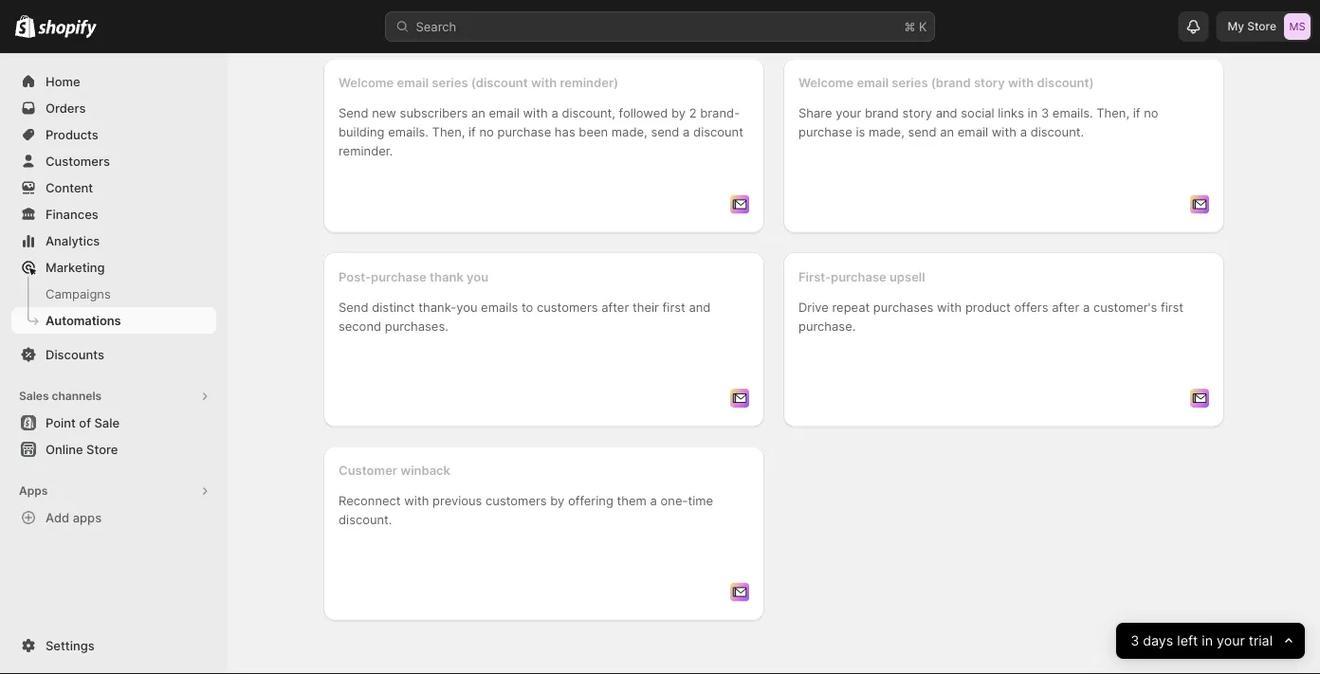 Task type: vqa. For each thing, say whether or not it's contained in the screenshot.
1st The Customer from the top
no



Task type: describe. For each thing, give the bounding box(es) containing it.
finances
[[46, 207, 98, 221]]

add apps button
[[11, 504, 216, 531]]

shopify image
[[38, 19, 97, 38]]

automations link
[[11, 307, 216, 334]]

shopify image
[[15, 15, 35, 38]]

home
[[46, 74, 80, 89]]

search
[[416, 19, 456, 34]]

of
[[79, 415, 91, 430]]

left
[[1177, 633, 1198, 649]]

point of sale button
[[0, 410, 228, 436]]

online
[[46, 442, 83, 457]]

online store link
[[11, 436, 216, 463]]

your
[[1216, 633, 1245, 649]]

channels
[[52, 389, 102, 403]]

campaigns link
[[11, 281, 216, 307]]

customers link
[[11, 148, 216, 174]]

my store image
[[1284, 13, 1311, 40]]

point
[[46, 415, 76, 430]]

store for online store
[[86, 442, 118, 457]]

in
[[1202, 633, 1213, 649]]

point of sale link
[[11, 410, 216, 436]]

products link
[[11, 121, 216, 148]]

apps
[[19, 484, 48, 498]]

marketing link
[[11, 254, 216, 281]]

apps button
[[11, 478, 216, 504]]

customers
[[46, 154, 110, 168]]

orders link
[[11, 95, 216, 121]]

settings
[[46, 638, 95, 653]]

3 days left in your trial
[[1130, 633, 1272, 649]]

sale
[[94, 415, 120, 430]]

sales channels button
[[11, 383, 216, 410]]

trial
[[1248, 633, 1272, 649]]

3
[[1130, 633, 1139, 649]]

k
[[919, 19, 927, 34]]

online store
[[46, 442, 118, 457]]



Task type: locate. For each thing, give the bounding box(es) containing it.
apps
[[73, 510, 102, 525]]

automations
[[46, 313, 121, 328]]

marketing
[[46, 260, 105, 275]]

⌘ k
[[904, 19, 927, 34]]

my
[[1228, 19, 1244, 33]]

campaigns
[[46, 286, 111, 301]]

content
[[46, 180, 93, 195]]

sales
[[19, 389, 49, 403]]

3 days left in your trial button
[[1116, 623, 1305, 659]]

0 vertical spatial store
[[1247, 19, 1276, 33]]

store down sale
[[86, 442, 118, 457]]

my store
[[1228, 19, 1276, 33]]

home link
[[11, 68, 216, 95]]

store right my at the right
[[1247, 19, 1276, 33]]

online store button
[[0, 436, 228, 463]]

discounts
[[46, 347, 104, 362]]

analytics link
[[11, 228, 216, 254]]

1 horizontal spatial store
[[1247, 19, 1276, 33]]

store inside button
[[86, 442, 118, 457]]

1 vertical spatial store
[[86, 442, 118, 457]]

⌘
[[904, 19, 915, 34]]

add
[[46, 510, 69, 525]]

discounts link
[[11, 341, 216, 368]]

orders
[[46, 101, 86, 115]]

0 horizontal spatial store
[[86, 442, 118, 457]]

analytics
[[46, 233, 100, 248]]

finances link
[[11, 201, 216, 228]]

content link
[[11, 174, 216, 201]]

add apps
[[46, 510, 102, 525]]

store for my store
[[1247, 19, 1276, 33]]

store
[[1247, 19, 1276, 33], [86, 442, 118, 457]]

products
[[46, 127, 98, 142]]

sales channels
[[19, 389, 102, 403]]

settings link
[[11, 633, 216, 659]]

point of sale
[[46, 415, 120, 430]]

days
[[1143, 633, 1173, 649]]



